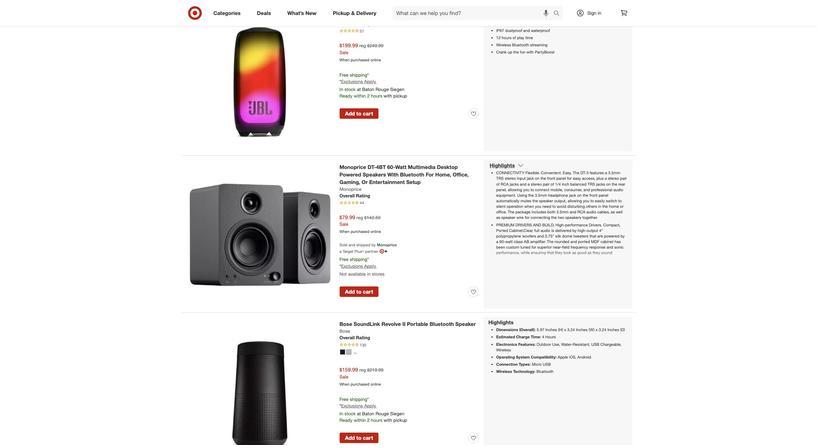 Task type: locate. For each thing, give the bounding box(es) containing it.
purchased inside $79.99 reg $142.59 sale when purchased online
[[351, 229, 369, 234]]

2 sale from the top
[[339, 222, 348, 227]]

x right (w)
[[596, 328, 598, 333]]

2 in from the top
[[339, 411, 343, 417]]

0 vertical spatial panel
[[556, 176, 566, 181]]

1 vertical spatial when
[[339, 229, 350, 234]]

2 add to cart button from the top
[[339, 287, 379, 297]]

for down "easy."
[[567, 176, 572, 181]]

usb inside operating system compatibility: apple ios, android connection types: micro usb wireless technology: bluetooth
[[543, 362, 551, 367]]

wireless inside highlights eye-catching 360-degree light show bold sound and deep bass in all directions ip67 dustproof and waterproof 12 hours of play time wireless bluetooth streaming crank up the fun with partyboost
[[496, 42, 511, 47]]

1 shipping from the top
[[350, 72, 367, 78]]

3
[[586, 171, 589, 175]]

of left play
[[513, 35, 516, 40]]

1 vertical spatial speakers
[[363, 171, 386, 178]]

cables,
[[597, 210, 610, 215]]

frequency
[[571, 245, 588, 250]]

0 vertical spatial online
[[370, 57, 381, 62]]

1 within from the top
[[354, 93, 366, 99]]

shipped
[[356, 243, 370, 248]]

1 siegen from the top
[[390, 87, 404, 92]]

sale inside $199.99 reg $249.99 sale when purchased online
[[339, 50, 348, 55]]

connect up smartphone on the right bottom
[[588, 258, 602, 263]]

a target plus™ partner
[[339, 249, 378, 254]]

bose for bose soundlink revolve ii portable bluetooth speaker
[[339, 321, 352, 328]]

audio down rear
[[613, 187, 623, 192]]

equipment.
[[496, 193, 516, 198]]

2 when from the top
[[339, 229, 350, 234]]

automatically
[[496, 199, 519, 203]]

a down sold
[[339, 249, 342, 254]]

2 add to cart from the top
[[345, 289, 373, 295]]

2 vertical spatial apply.
[[364, 403, 376, 409]]

1 jbl from the top
[[339, 7, 349, 13]]

balanced
[[570, 182, 586, 187]]

wireless up crank
[[496, 42, 511, 47]]

audio
[[613, 187, 623, 192], [586, 210, 596, 215], [541, 228, 550, 233], [517, 263, 527, 268]]

bose soundlink revolve ii portable bluetooth speaker image
[[188, 319, 332, 445], [188, 319, 332, 445]]

1 vertical spatial sale
[[339, 222, 348, 227]]

1 vertical spatial at
[[357, 411, 361, 417]]

monoprice up partner
[[377, 243, 397, 248]]

stereo down flexible.
[[531, 182, 542, 187]]

0 vertical spatial reg
[[359, 43, 366, 48]]

exclusions for soundlink
[[341, 403, 363, 409]]

2 free shipping * * exclusions apply. in stock at  baton rouge siegen ready within 2 hours with pickup from the top
[[339, 397, 407, 423]]

0 vertical spatial at
[[357, 87, 361, 92]]

bose soundlink revolve ii portable bluetooth speaker
[[339, 321, 476, 328]]

purchased inside $159.99 reg $219.99 sale when purchased online
[[351, 382, 369, 387]]

in left all
[[545, 21, 548, 26]]

1 stock from the top
[[344, 87, 356, 92]]

for down package
[[525, 215, 530, 220]]

3 online from the top
[[370, 382, 381, 387]]

2 overall rating from the top
[[339, 193, 370, 198]]

pulse
[[351, 7, 364, 13]]

2 vertical spatial online
[[370, 382, 381, 387]]

fun
[[520, 50, 525, 55]]

1 horizontal spatial 3.5mm
[[556, 210, 569, 215]]

3 cart from the top
[[363, 435, 373, 442]]

2 vertical spatial rating
[[356, 335, 370, 341]]

sale down $159.99
[[339, 374, 348, 380]]

stock for $199.99
[[344, 87, 356, 92]]

free
[[339, 72, 349, 78], [339, 257, 349, 262], [339, 397, 349, 402]]

1 vertical spatial usb
[[543, 362, 551, 367]]

with for bluetooth
[[384, 418, 392, 423]]

2 vertical spatial shipping
[[350, 397, 367, 402]]

wireless
[[496, 42, 511, 47], [496, 348, 511, 353], [496, 369, 512, 374]]

you up 'using' at the top right
[[523, 187, 529, 192]]

x right (h)
[[564, 328, 566, 333]]

2 3.24 from the left
[[599, 328, 606, 333]]

2 add from the top
[[345, 289, 355, 295]]

1 vertical spatial siegen
[[390, 411, 404, 417]]

reg inside $79.99 reg $142.59 sale when purchased online
[[356, 215, 363, 220]]

2 pickup from the top
[[393, 418, 407, 423]]

pickup for $159.99
[[393, 418, 407, 423]]

tweeters
[[573, 234, 589, 239]]

1 horizontal spatial stereo
[[531, 182, 542, 187]]

0 vertical spatial exclusions
[[341, 79, 363, 84]]

reg inside $199.99 reg $249.99 sale when purchased online
[[359, 43, 366, 48]]

allowing up 'using' at the top right
[[508, 187, 522, 192]]

2 apply. from the top
[[364, 264, 376, 269]]

silent
[[496, 204, 506, 209]]

speakers left -
[[370, 7, 393, 13]]

monoprice up powered
[[339, 164, 366, 171]]

speakers
[[370, 7, 393, 13], [363, 171, 386, 178]]

1 vertical spatial online
[[370, 229, 381, 234]]

with
[[387, 171, 399, 178]]

overall rating up 51
[[339, 21, 370, 26]]

bose up bose link
[[339, 321, 352, 328]]

2 vertical spatial add to cart
[[345, 435, 373, 442]]

3 inches from the left
[[607, 328, 619, 333]]

1 horizontal spatial of
[[513, 35, 516, 40]]

features
[[590, 171, 604, 175]]

1 at from the top
[[357, 87, 361, 92]]

jacks down input
[[510, 182, 519, 187]]

jbl up jbl link
[[339, 7, 349, 13]]

1 vertical spatial exclusions
[[341, 264, 363, 269]]

streaming
[[530, 42, 548, 47]]

0 vertical spatial jack
[[527, 176, 534, 181]]

0 horizontal spatial jacks
[[510, 182, 519, 187]]

2 baton from the top
[[362, 411, 374, 417]]

2 at from the top
[[357, 411, 361, 417]]

0 horizontal spatial 3.24
[[567, 328, 575, 333]]

1 vertical spatial overall
[[339, 193, 355, 198]]

the down convenient. in the top right of the page
[[541, 176, 546, 181]]

online inside $159.99 reg $219.99 sale when purchased online
[[370, 382, 381, 387]]

4"
[[599, 228, 603, 233]]

performance,
[[496, 251, 520, 255]]

rating up '130'
[[356, 335, 370, 341]]

0 vertical spatial when
[[339, 57, 350, 62]]

in right "sign"
[[598, 10, 601, 16]]

1 vertical spatial or
[[603, 263, 607, 268]]

that down superior
[[547, 251, 554, 255]]

with
[[527, 50, 534, 55], [384, 93, 392, 99], [384, 418, 392, 423]]

two
[[558, 215, 564, 220]]

free down $199.99 reg $249.99 sale when purchased online at the top left
[[339, 72, 349, 78]]

1 cart from the top
[[363, 110, 373, 117]]

jbl pulse 5 speakers - black image
[[188, 5, 332, 149], [188, 5, 332, 149]]

0 vertical spatial 60-
[[387, 164, 395, 171]]

deals
[[257, 10, 271, 16]]

1 horizontal spatial 3.24
[[599, 328, 606, 333]]

3 shipping from the top
[[350, 397, 367, 402]]

monoprice dt-4bt 60-watt multimedia desktop powered speakers with bluetooth for home, office, gaming, or entertainment setup image
[[188, 162, 332, 306], [188, 162, 332, 306]]

51
[[360, 29, 364, 34]]

1 pickup from the top
[[393, 93, 407, 99]]

1 bose from the top
[[339, 321, 352, 328]]

exclusions apply. link down $159.99 reg $219.99 sale when purchased online
[[341, 403, 376, 409]]

2 within from the top
[[354, 418, 366, 423]]

rca up panel,
[[501, 182, 509, 187]]

exclusions apply. link up available
[[341, 264, 376, 269]]

0 vertical spatial highlights
[[488, 5, 514, 12]]

rating for dt-
[[356, 193, 370, 198]]

bluetooth down micro
[[537, 369, 554, 374]]

0 vertical spatial hours
[[502, 35, 512, 40]]

free down $159.99 reg $219.99 sale when purchased online
[[339, 397, 349, 402]]

reg inside $159.99 reg $219.99 sale when purchased online
[[359, 367, 366, 373]]

radio
[[554, 258, 563, 263]]

1 overall from the top
[[339, 21, 355, 26]]

1 horizontal spatial trs
[[588, 182, 595, 187]]

online inside $199.99 reg $249.99 sale when purchased online
[[370, 57, 381, 62]]

1 add to cart from the top
[[345, 110, 373, 117]]

3 overall rating from the top
[[339, 335, 370, 341]]

2 jbl from the top
[[339, 14, 348, 20]]

the up mutes at the top right of the page
[[528, 193, 534, 198]]

1 add from the top
[[345, 110, 355, 117]]

apply.
[[364, 79, 376, 84], [364, 264, 376, 269], [364, 403, 376, 409]]

3 add to cart from the top
[[345, 435, 373, 442]]

on down flexible.
[[535, 176, 539, 181]]

shipping inside the free shipping * * exclusions apply. not available in stores
[[350, 257, 367, 262]]

shipping for soundlink
[[350, 397, 367, 402]]

2 cart from the top
[[363, 289, 373, 295]]

2 rating from the top
[[356, 193, 370, 198]]

the up easy
[[573, 171, 579, 175]]

in inside highlights eye-catching 360-degree light show bold sound and deep bass in all directions ip67 dustproof and waterproof 12 hours of play time wireless bluetooth streaming crank up the fun with partyboost
[[545, 21, 548, 26]]

1 add to cart button from the top
[[339, 109, 379, 119]]

exclusions apply. link for pulse
[[341, 79, 376, 84]]

2 vertical spatial with
[[384, 418, 392, 423]]

by down performance
[[572, 228, 577, 233]]

consumer,
[[564, 187, 582, 192]]

3 add to cart button from the top
[[339, 433, 379, 444]]

2 vertical spatial overall rating
[[339, 335, 370, 341]]

2 2 from the top
[[367, 418, 370, 423]]

wireless down electronics
[[496, 348, 511, 353]]

outdoor use, water-resistant, usb chargeable, wireless
[[496, 342, 622, 353]]

1 free shipping * * exclusions apply. in stock at  baton rouge siegen ready within 2 hours with pickup from the top
[[339, 72, 407, 99]]

as right "look"
[[572, 251, 576, 255]]

hours inside highlights eye-catching 360-degree light show bold sound and deep bass in all directions ip67 dustproof and waterproof 12 hours of play time wireless bluetooth streaming crank up the fun with partyboost
[[502, 35, 512, 40]]

0 vertical spatial apply.
[[364, 79, 376, 84]]

in left stores
[[367, 271, 371, 277]]

0 vertical spatial wireless
[[496, 42, 511, 47]]

4bt
[[376, 164, 386, 171]]

1 when from the top
[[339, 57, 350, 62]]

1 vertical spatial by
[[621, 234, 625, 239]]

purchased for $159.99
[[351, 382, 369, 387]]

1 horizontal spatial allowing
[[568, 199, 582, 203]]

free down target
[[339, 257, 349, 262]]

jack down consumer,
[[569, 193, 576, 198]]

1 wireless from the top
[[496, 42, 511, 47]]

2 bose from the top
[[339, 329, 350, 334]]

2 exclusions from the top
[[341, 264, 363, 269]]

2 ready from the top
[[339, 418, 353, 423]]

overall rating for bose
[[339, 335, 370, 341]]

highlights up connectivity on the top of the page
[[490, 162, 515, 169]]

3 exclusions apply. link from the top
[[341, 403, 376, 409]]

free for jbl pulse 5 speakers - black
[[339, 72, 349, 78]]

free shipping * * exclusions apply. in stock at  baton rouge siegen ready within 2 hours with pickup for $199.99
[[339, 72, 407, 99]]

soundlink
[[354, 321, 380, 328]]

0 vertical spatial for
[[567, 176, 572, 181]]

1 vertical spatial purchased
[[351, 229, 369, 234]]

1 vertical spatial with
[[384, 93, 392, 99]]

sale down $199.99
[[339, 50, 348, 55]]

reg right $79.99
[[356, 215, 363, 220]]

highlights inside highlights eye-catching 360-degree light show bold sound and deep bass in all directions ip67 dustproof and waterproof 12 hours of play time wireless bluetooth streaming crank up the fun with partyboost
[[488, 5, 514, 12]]

2 stock from the top
[[344, 411, 356, 417]]

show
[[550, 13, 560, 18]]

2 purchased from the top
[[351, 229, 369, 234]]

shipping down $199.99 reg $249.99 sale when purchased online at the top left
[[350, 72, 367, 78]]

overall rating for jbl
[[339, 21, 370, 26]]

the
[[513, 50, 519, 55], [541, 176, 546, 181], [612, 182, 617, 187], [528, 193, 534, 198], [583, 193, 588, 198], [532, 199, 538, 203], [602, 204, 608, 209], [551, 215, 557, 220]]

3 add from the top
[[345, 435, 355, 442]]

3 purchased from the top
[[351, 382, 369, 387]]

2 vertical spatial exclusions apply. link
[[341, 403, 376, 409]]

4
[[542, 335, 544, 340]]

hours for jbl pulse 5 speakers - black
[[371, 93, 382, 99]]

3 free from the top
[[339, 397, 349, 402]]

switch
[[606, 199, 617, 203]]

are
[[597, 234, 603, 239]]

1 vertical spatial that
[[547, 251, 554, 255]]

inches left (w)
[[576, 328, 588, 333]]

12
[[496, 35, 501, 40]]

bose soundlink revolve ii portable bluetooth speaker link
[[339, 321, 479, 328]]

0 vertical spatial by
[[572, 228, 577, 233]]

bose up black icon
[[339, 329, 350, 334]]

1 vertical spatial rouge
[[376, 411, 389, 417]]

with for black
[[384, 93, 392, 99]]

jbl inside "jbl pulse 5 speakers - black" link
[[339, 7, 349, 13]]

shipping down $159.99 reg $219.99 sale when purchased online
[[350, 397, 367, 402]]

for down the amplifier. at the bottom of the page
[[532, 245, 536, 250]]

2 vertical spatial free
[[339, 397, 349, 402]]

monoprice down gaming,
[[339, 186, 362, 192]]

1 horizontal spatial they
[[593, 251, 600, 255]]

online down $219.99
[[370, 382, 381, 387]]

1 exclusions apply. link from the top
[[341, 79, 376, 84]]

2 shipping from the top
[[350, 257, 367, 262]]

sale for $199.99
[[339, 50, 348, 55]]

2 vertical spatial when
[[339, 382, 350, 387]]

speakers down 4bt
[[363, 171, 386, 178]]

by
[[572, 228, 577, 233], [621, 234, 625, 239], [372, 243, 376, 248]]

the down operation
[[508, 210, 514, 215]]

waterproof
[[531, 28, 550, 33]]

dt- up access,
[[580, 171, 586, 175]]

rouge for $159.99
[[376, 411, 389, 417]]

0 horizontal spatial on
[[535, 176, 539, 181]]

hours
[[502, 35, 512, 40], [371, 93, 382, 99], [371, 418, 382, 423]]

free shipping * * exclusions apply. not available in stores
[[339, 257, 385, 277]]

wire
[[516, 215, 524, 220]]

3.5mm up need
[[535, 193, 547, 198]]

add to cart button for $199.99
[[339, 109, 379, 119]]

3 sale from the top
[[339, 374, 348, 380]]

sale down $79.99
[[339, 222, 348, 227]]

1 apply. from the top
[[364, 79, 376, 84]]

purchased inside $199.99 reg $249.99 sale when purchased online
[[351, 57, 369, 62]]

0 horizontal spatial trs
[[496, 176, 504, 181]]

on
[[535, 176, 539, 181], [606, 182, 611, 187], [577, 193, 582, 198]]

rating for pulse
[[356, 21, 370, 26]]

when
[[339, 57, 350, 62], [339, 229, 350, 234], [339, 382, 350, 387]]

1 ready from the top
[[339, 93, 353, 99]]

exclusions apply. link for soundlink
[[341, 403, 376, 409]]

is
[[551, 228, 554, 233]]

connect
[[535, 187, 549, 192], [588, 258, 602, 263]]

highlights
[[488, 5, 514, 12], [490, 162, 515, 169], [488, 319, 514, 326]]

monoprice inside monoprice dt-4bt 60-watt multimedia desktop powered speakers with bluetooth for home, office, gaming, or entertainment setup
[[339, 164, 366, 171]]

1 rating from the top
[[356, 21, 370, 26]]

1 vertical spatial 3.5mm
[[535, 193, 547, 198]]

1 rouge from the top
[[376, 87, 389, 92]]

0 horizontal spatial they
[[555, 251, 563, 255]]

online down $249.99
[[370, 57, 381, 62]]

when up sold
[[339, 229, 350, 234]]

bluetooth inside highlights eye-catching 360-degree light show bold sound and deep bass in all directions ip67 dustproof and waterproof 12 hours of play time wireless bluetooth streaming crank up the fun with partyboost
[[512, 42, 529, 47]]

panel down "professional"
[[599, 193, 608, 198]]

1 2 from the top
[[367, 93, 370, 99]]

online for $199.99
[[370, 57, 381, 62]]

they down response
[[593, 251, 600, 255]]

0 horizontal spatial pair
[[543, 182, 550, 187]]

inches
[[545, 328, 557, 333], [576, 328, 588, 333], [607, 328, 619, 333]]

when down $159.99
[[339, 382, 350, 387]]

look
[[564, 251, 571, 255]]

woofers
[[522, 234, 536, 239]]

inches up hours at bottom
[[545, 328, 557, 333]]

or
[[362, 179, 368, 185]]

dt- inside monoprice dt-4bt 60-watt multimedia desktop powered speakers with bluetooth for home, office, gaming, or entertainment setup
[[368, 164, 376, 171]]

delivery
[[356, 10, 376, 16]]

overall for monoprice dt-4bt 60-watt multimedia desktop powered speakers with bluetooth for home, office, gaming, or entertainment setup
[[339, 193, 355, 198]]

panel up 1/4 on the right top
[[556, 176, 566, 181]]

1 vertical spatial pickup
[[393, 418, 407, 423]]

apple
[[558, 355, 568, 360]]

field
[[562, 245, 569, 250]]

of left 1/4 on the right top
[[551, 182, 554, 187]]

1 exclusions from the top
[[341, 79, 363, 84]]

they down near-
[[555, 251, 563, 255]]

of inside highlights eye-catching 360-degree light show bold sound and deep bass in all directions ip67 dustproof and waterproof 12 hours of play time wireless bluetooth streaming crank up the fun with partyboost
[[513, 35, 516, 40]]

$219.99
[[367, 367, 383, 373]]

stereo down connectivity on the top of the page
[[505, 176, 516, 181]]

sale inside $159.99 reg $219.99 sale when purchased online
[[339, 374, 348, 380]]

&
[[351, 10, 355, 16]]

jacks down the plus
[[596, 182, 605, 187]]

3 wireless from the top
[[496, 369, 512, 374]]

0 vertical spatial 2
[[367, 93, 370, 99]]

3 rating from the top
[[356, 335, 370, 341]]

2 wireless from the top
[[496, 348, 511, 353]]

hours for bose soundlink revolve ii portable bluetooth speaker
[[371, 418, 382, 423]]

3 apply. from the top
[[364, 403, 376, 409]]

full
[[534, 228, 539, 233]]

2 siegen from the top
[[390, 411, 404, 417]]

reg
[[359, 43, 366, 48], [356, 215, 363, 220], [359, 367, 366, 373]]

usb down compatibility:
[[543, 362, 551, 367]]

1 horizontal spatial 60-
[[499, 239, 505, 244]]

1 vertical spatial add to cart
[[345, 289, 373, 295]]

audio down built-
[[517, 263, 527, 268]]

wireless inside outdoor use, water-resistant, usb chargeable, wireless
[[496, 348, 511, 353]]

all colors image
[[354, 352, 356, 355]]

trs up panel,
[[496, 176, 504, 181]]

0 vertical spatial add to cart
[[345, 110, 373, 117]]

1 vertical spatial monoprice
[[339, 186, 362, 192]]

ported
[[578, 239, 590, 244]]

0 vertical spatial rca
[[501, 182, 509, 187]]

ii
[[402, 321, 406, 328]]

flexible.
[[525, 171, 540, 175]]

3.24 right (w)
[[599, 328, 606, 333]]

online for $159.99
[[370, 382, 381, 387]]

amplifier.
[[530, 239, 546, 244]]

access,
[[582, 176, 595, 181]]

0 vertical spatial monoprice
[[339, 164, 366, 171]]

sale inside $79.99 reg $142.59 sale when purchased online
[[339, 222, 348, 227]]

the right the up at right
[[513, 50, 519, 55]]

3 exclusions from the top
[[341, 403, 363, 409]]

front up easily at the right of page
[[589, 193, 598, 198]]

3 overall from the top
[[339, 335, 355, 341]]

2 vertical spatial sale
[[339, 374, 348, 380]]

$79.99
[[339, 214, 355, 221]]

0 horizontal spatial allowing
[[508, 187, 522, 192]]

0 horizontal spatial front
[[547, 176, 555, 181]]

0 vertical spatial shipping
[[350, 72, 367, 78]]

0 horizontal spatial rca
[[501, 182, 509, 187]]

good
[[577, 251, 586, 255]]

operating system compatibility: apple ios, android connection types: micro usb wireless technology: bluetooth
[[496, 355, 591, 374]]

1 horizontal spatial connect
[[588, 258, 602, 263]]

office,
[[453, 171, 469, 178]]

jack down flexible.
[[527, 176, 534, 181]]

1 horizontal spatial x
[[596, 328, 598, 333]]

1 vertical spatial jbl
[[339, 14, 348, 20]]

2 vertical spatial cart
[[363, 435, 373, 442]]

free for bose soundlink revolve ii portable bluetooth speaker
[[339, 397, 349, 402]]

2 horizontal spatial on
[[606, 182, 611, 187]]

2 free from the top
[[339, 257, 349, 262]]

1 free from the top
[[339, 72, 349, 78]]

2 rouge from the top
[[376, 411, 389, 417]]

1 vertical spatial wireless
[[496, 348, 511, 353]]

online
[[370, 57, 381, 62], [370, 229, 381, 234], [370, 382, 381, 387]]

3.5mm
[[608, 171, 620, 175], [535, 193, 547, 198], [556, 210, 569, 215]]

2 vertical spatial reg
[[359, 367, 366, 373]]

time:
[[531, 335, 541, 340]]

usb right resistant,
[[591, 342, 599, 347]]

1 horizontal spatial rca
[[577, 210, 585, 215]]

overall rating down monoprice link
[[339, 193, 370, 198]]

2 vertical spatial wireless
[[496, 369, 512, 374]]

performance
[[565, 223, 588, 227]]

when inside $79.99 reg $142.59 sale when purchased online
[[339, 229, 350, 234]]

front down convenient. in the top right of the page
[[547, 176, 555, 181]]

jbl
[[339, 7, 349, 13], [339, 14, 348, 20]]

1 horizontal spatial speaker
[[539, 199, 553, 203]]

desktop
[[437, 164, 458, 171]]

1 sale from the top
[[339, 50, 348, 55]]

when inside $199.99 reg $249.99 sale when purchased online
[[339, 57, 350, 62]]

0 vertical spatial overall
[[339, 21, 355, 26]]

0 vertical spatial add
[[345, 110, 355, 117]]

1 vertical spatial 2
[[367, 418, 370, 423]]

cart for $79.99
[[363, 289, 373, 295]]

apply. down $199.99 reg $249.99 sale when purchased online at the top left
[[364, 79, 376, 84]]

What can we help you find? suggestions appear below search field
[[392, 6, 555, 20]]

1 vertical spatial jack
[[569, 193, 576, 198]]

wireless down connection
[[496, 369, 512, 374]]

1 overall rating from the top
[[339, 21, 370, 26]]

0 vertical spatial overall rating
[[339, 21, 370, 26]]

online inside $79.99 reg $142.59 sale when purchased online
[[370, 229, 381, 234]]

0 vertical spatial pickup
[[393, 93, 407, 99]]

connecting
[[531, 215, 550, 220]]

1 baton from the top
[[362, 87, 374, 92]]

0 vertical spatial purchased
[[351, 57, 369, 62]]

0 vertical spatial add to cart button
[[339, 109, 379, 119]]

trs down access,
[[588, 182, 595, 187]]

reg left $249.99
[[359, 43, 366, 48]]

ready for $159.99
[[339, 418, 353, 423]]

add to cart for $79.99
[[345, 289, 373, 295]]

inches left the (d) in the right of the page
[[607, 328, 619, 333]]

0 horizontal spatial for
[[525, 215, 530, 220]]

2 horizontal spatial for
[[567, 176, 572, 181]]

2 online from the top
[[370, 229, 381, 234]]

when inside $159.99 reg $219.99 sale when purchased online
[[339, 382, 350, 387]]

that
[[590, 234, 596, 239], [547, 251, 554, 255]]

all colors element
[[354, 351, 356, 355]]

1 horizontal spatial usb
[[591, 342, 599, 347]]

1 purchased from the top
[[351, 57, 369, 62]]

1 online from the top
[[370, 57, 381, 62]]

sale for $79.99
[[339, 222, 348, 227]]

0 horizontal spatial dt-
[[368, 164, 376, 171]]

2 vertical spatial overall
[[339, 335, 355, 341]]

2 overall from the top
[[339, 193, 355, 198]]

when down $199.99
[[339, 57, 350, 62]]

allows
[[564, 258, 575, 263]]

apply. up stores
[[364, 264, 376, 269]]

jack
[[527, 176, 534, 181], [569, 193, 576, 198]]

highlights up eye-
[[488, 5, 514, 12]]

in inside the free shipping * * exclusions apply. not available in stores
[[367, 271, 371, 277]]

1 vertical spatial free
[[339, 257, 349, 262]]

3 when from the top
[[339, 382, 350, 387]]

1 in from the top
[[339, 87, 343, 92]]

bluetooth left speaker
[[430, 321, 454, 328]]

2 jacks from the left
[[596, 182, 605, 187]]

2 for $159.99
[[367, 418, 370, 423]]



Task type: describe. For each thing, give the bounding box(es) containing it.
and down bluetooth: at the bottom
[[496, 263, 503, 268]]

0 vertical spatial speakers
[[370, 7, 393, 13]]

(d)
[[620, 328, 625, 333]]

gray image
[[346, 350, 351, 355]]

2 vertical spatial by
[[372, 243, 376, 248]]

jbl link
[[339, 14, 348, 21]]

2 they from the left
[[593, 251, 600, 255]]

panel,
[[496, 187, 507, 192]]

sound.
[[601, 251, 613, 255]]

overall for bose soundlink revolve ii portable bluetooth speaker
[[339, 335, 355, 341]]

smartphone
[[581, 263, 602, 268]]

chargeable,
[[600, 342, 622, 347]]

within for $199.99
[[354, 93, 366, 99]]

pickup for $199.99
[[393, 93, 407, 99]]

2 for $199.99
[[367, 93, 370, 99]]

cabinet
[[601, 239, 614, 244]]

home
[[609, 204, 619, 209]]

5.97
[[537, 328, 544, 333]]

outdoor
[[537, 342, 551, 347]]

jbl for jbl
[[339, 14, 348, 20]]

custom
[[506, 245, 519, 250]]

and up frequency
[[570, 239, 577, 244]]

together.
[[582, 215, 598, 220]]

you up others at the right top of the page
[[583, 199, 589, 203]]

reg for $159.99
[[359, 367, 366, 373]]

monoprice for monoprice dt-4bt 60-watt multimedia desktop powered speakers with bluetooth for home, office, gaming, or entertainment setup
[[339, 164, 366, 171]]

and up speakers on the top right of page
[[570, 210, 576, 215]]

bose for bose
[[339, 329, 350, 334]]

the inside highlights eye-catching 360-degree light show bold sound and deep bass in all directions ip67 dustproof and waterproof 12 hours of play time wireless bluetooth streaming crank up the fun with partyboost
[[513, 50, 519, 55]]

you up "includes"
[[535, 204, 541, 209]]

bluetooth
[[536, 258, 553, 263]]

0 vertical spatial pair
[[620, 176, 627, 181]]

speakers
[[565, 215, 581, 220]]

1 vertical spatial on
[[606, 182, 611, 187]]

ready for $199.99
[[339, 93, 353, 99]]

and up time in the right top of the page
[[523, 28, 530, 33]]

the down 0.75"
[[547, 239, 554, 244]]

and up the amplifier. at the bottom of the page
[[537, 234, 544, 239]]

sold and shipped by monoprice
[[339, 243, 397, 248]]

search button
[[550, 6, 566, 22]]

speakers inside monoprice dt-4bt 60-watt multimedia desktop powered speakers with bluetooth for home, office, gaming, or entertainment setup
[[363, 171, 386, 178]]

1 horizontal spatial by
[[572, 228, 577, 233]]

audio down build. in the right of the page
[[541, 228, 550, 233]]

apply. for 5
[[364, 79, 376, 84]]

add to cart button for $159.99
[[339, 433, 379, 444]]

when for $159.99
[[339, 382, 350, 387]]

response
[[589, 245, 606, 250]]

2 horizontal spatial stereo
[[608, 176, 619, 181]]

time
[[525, 35, 533, 40]]

usb inside outdoor use, water-resistant, usb chargeable, wireless
[[591, 342, 599, 347]]

0 horizontal spatial stereo
[[505, 176, 516, 181]]

$199.99
[[339, 42, 358, 49]]

overall for jbl pulse 5 speakers - black
[[339, 21, 355, 26]]

bose link
[[339, 328, 350, 335]]

0 vertical spatial on
[[535, 176, 539, 181]]

monoprice for monoprice
[[339, 186, 362, 192]]

built-
[[523, 258, 532, 263]]

baton for $199.99
[[362, 87, 374, 92]]

ios,
[[569, 355, 576, 360]]

pickup & delivery link
[[327, 6, 385, 20]]

connectivity flexible. convenient. easy. the dt-3 features a 3.5mm trs stereo input jack on the front panel for easy access, plus a stereo pair of rca jacks and a stereo pair of 1/4 inch balanced trs jacks on the rear panel, allowing you to connect mobile, consumer, and professional audio equipment. using the 3.5mm headphone jack on the front panel automatically mutes the speaker output, allowing you to easily switch to silent operation when you need to avoid disturbing others in the home or office. the package includes both 3.5mm and rca audio cables, as well as speaker wire for connecting the two speakers together. premium drivers and build. high-performance drivers. compact, ported cabinet.clear, full audio is delivered by high-output 4" polypropylene woofers and 0.75" silk dome tweeters that are powered by a 60-watt class ab amplifier. the rounded and ported mdf cabinet has been custom tuned for superior near-field frequency response and sonic performance, while ensuring that they look as good as they sound. bluetooth: the built-in bluetooth radio allows you to connect wirelessly and stream audio from any bluetooth-equipped smartphone or tablet.
[[496, 171, 627, 268]]

$159.99
[[339, 367, 358, 373]]

add for $199.99
[[345, 110, 355, 117]]

0 horizontal spatial panel
[[556, 176, 566, 181]]

mutes
[[521, 199, 531, 203]]

60- inside connectivity flexible. convenient. easy. the dt-3 features a 3.5mm trs stereo input jack on the front panel for easy access, plus a stereo pair of rca jacks and a stereo pair of 1/4 inch balanced trs jacks on the rear panel, allowing you to connect mobile, consumer, and professional audio equipment. using the 3.5mm headphone jack on the front panel automatically mutes the speaker output, allowing you to easily switch to silent operation when you need to avoid disturbing others in the home or office. the package includes both 3.5mm and rca audio cables, as well as speaker wire for connecting the two speakers together. premium drivers and build. high-performance drivers. compact, ported cabinet.clear, full audio is delivered by high-output 4" polypropylene woofers and 0.75" silk dome tweeters that are powered by a 60-watt class ab amplifier. the rounded and ported mdf cabinet has been custom tuned for superior near-field frequency response and sonic performance, while ensuring that they look as good as they sound. bluetooth: the built-in bluetooth radio allows you to connect wirelessly and stream audio from any bluetooth-equipped smartphone or tablet.
[[499, 239, 505, 244]]

drivers.
[[589, 223, 602, 227]]

1 jacks from the left
[[510, 182, 519, 187]]

and up sound.
[[607, 245, 613, 250]]

technology:
[[513, 369, 535, 374]]

bold
[[496, 21, 504, 26]]

1 vertical spatial rca
[[577, 210, 585, 215]]

1 vertical spatial for
[[525, 215, 530, 220]]

for
[[426, 171, 434, 178]]

compact,
[[603, 223, 620, 227]]

as right good at the bottom right of the page
[[588, 251, 592, 255]]

audio down others at the right top of the page
[[586, 210, 596, 215]]

using
[[517, 193, 527, 198]]

shipping for pulse
[[350, 72, 367, 78]]

in up from
[[532, 258, 535, 263]]

$199.99 reg $249.99 sale when purchased online
[[339, 42, 383, 62]]

headphone
[[548, 193, 568, 198]]

2 horizontal spatial of
[[551, 182, 554, 187]]

the up cables,
[[602, 204, 608, 209]]

plus
[[596, 176, 604, 181]]

inch
[[562, 182, 569, 187]]

44
[[360, 201, 364, 206]]

stock for $159.99
[[344, 411, 356, 417]]

deals link
[[251, 6, 279, 20]]

add for $79.99
[[345, 289, 355, 295]]

add to cart for $159.99
[[345, 435, 373, 442]]

partyboost
[[535, 50, 555, 55]]

as down office. at the right top
[[496, 215, 500, 220]]

ported
[[496, 228, 508, 233]]

in down easily at the right of page
[[598, 204, 601, 209]]

reg for $79.99
[[356, 215, 363, 220]]

hours
[[545, 335, 556, 340]]

all
[[549, 21, 553, 26]]

1 3.24 from the left
[[567, 328, 575, 333]]

stores
[[372, 271, 385, 277]]

apply. inside the free shipping * * exclusions apply. not available in stores
[[364, 264, 376, 269]]

60- inside monoprice dt-4bt 60-watt multimedia desktop powered speakers with bluetooth for home, office, gaming, or entertainment setup
[[387, 164, 395, 171]]

output,
[[554, 199, 567, 203]]

plus™
[[354, 249, 364, 254]]

monoprice link
[[339, 186, 362, 193]]

use,
[[552, 342, 560, 347]]

0 horizontal spatial 3.5mm
[[535, 193, 547, 198]]

5
[[366, 7, 369, 13]]

when for $79.99
[[339, 229, 350, 234]]

estimated
[[496, 335, 515, 340]]

wireless inside operating system compatibility: apple ios, android connection types: micro usb wireless technology: bluetooth
[[496, 369, 512, 374]]

highlights eye-catching 360-degree light show bold sound and deep bass in all directions ip67 dustproof and waterproof 12 hours of play time wireless bluetooth streaming crank up the fun with partyboost
[[488, 5, 571, 55]]

within for $159.99
[[354, 418, 366, 423]]

and down input
[[520, 182, 526, 187]]

sale for $159.99
[[339, 374, 348, 380]]

2 inches from the left
[[576, 328, 588, 333]]

when for $199.99
[[339, 57, 350, 62]]

directions
[[554, 21, 571, 26]]

overall rating for monoprice
[[339, 193, 370, 198]]

1 horizontal spatial panel
[[599, 193, 608, 198]]

add to cart for $199.99
[[345, 110, 373, 117]]

connection
[[496, 362, 518, 367]]

available
[[348, 271, 366, 277]]

2 vertical spatial for
[[532, 245, 536, 250]]

ip67
[[496, 28, 504, 33]]

apply. for revolve
[[364, 403, 376, 409]]

tablet.
[[608, 263, 619, 268]]

compatibility:
[[531, 355, 557, 360]]

2 vertical spatial monoprice
[[377, 243, 397, 248]]

exclusions for pulse
[[341, 79, 363, 84]]

2 vertical spatial 3.5mm
[[556, 210, 569, 215]]

multimedia
[[408, 164, 436, 171]]

monoprice dt-4bt 60-watt multimedia desktop powered speakers with bluetooth for home, office, gaming, or entertainment setup link
[[339, 164, 479, 186]]

a right the plus
[[605, 176, 607, 181]]

2 x from the left
[[596, 328, 598, 333]]

and down balanced
[[583, 187, 590, 192]]

dimensions (overall): 5.97 inches (h) x 3.24 inches (w) x 3.24 inches (d) estimated charge time: 4 hours
[[496, 328, 625, 340]]

sonic
[[614, 245, 624, 250]]

cart for $199.99
[[363, 110, 373, 117]]

1 vertical spatial highlights
[[490, 162, 515, 169]]

130
[[360, 343, 366, 348]]

cart for $159.99
[[363, 435, 373, 442]]

at for $199.99
[[357, 87, 361, 92]]

0 vertical spatial speaker
[[539, 199, 553, 203]]

$79.99 reg $142.59 sale when purchased online
[[339, 214, 381, 234]]

purchased for $199.99
[[351, 57, 369, 62]]

not
[[339, 271, 347, 277]]

0 horizontal spatial speaker
[[501, 215, 515, 220]]

0 vertical spatial that
[[590, 234, 596, 239]]

output
[[587, 228, 598, 233]]

0 vertical spatial front
[[547, 176, 555, 181]]

at for $159.99
[[357, 411, 361, 417]]

rouge for $199.99
[[376, 87, 389, 92]]

0 horizontal spatial jack
[[527, 176, 534, 181]]

well
[[616, 210, 623, 215]]

rounded
[[555, 239, 569, 244]]

dimensions
[[496, 328, 518, 333]]

home,
[[435, 171, 451, 178]]

2 horizontal spatial by
[[621, 234, 625, 239]]

$159.99 reg $219.99 sale when purchased online
[[339, 367, 383, 387]]

rating for soundlink
[[356, 335, 370, 341]]

1 vertical spatial pair
[[543, 182, 550, 187]]

0 horizontal spatial connect
[[535, 187, 549, 192]]

and up target
[[349, 243, 355, 248]]

easy
[[573, 176, 581, 181]]

others
[[586, 204, 597, 209]]

eye-
[[496, 13, 504, 18]]

premium
[[496, 223, 514, 227]]

polypropylene
[[496, 234, 521, 239]]

highlights button
[[490, 162, 524, 169]]

2 horizontal spatial 3.5mm
[[608, 171, 620, 175]]

online for $79.99
[[370, 229, 381, 234]]

add for $159.99
[[345, 435, 355, 442]]

free shipping * * exclusions apply. in stock at  baton rouge siegen ready within 2 hours with pickup for $159.99
[[339, 397, 407, 423]]

the left rear
[[612, 182, 617, 187]]

1 x from the left
[[564, 328, 566, 333]]

a right features
[[605, 171, 607, 175]]

the left built-
[[515, 258, 522, 263]]

class
[[514, 239, 523, 244]]

jbl for jbl pulse 5 speakers - black
[[339, 7, 349, 13]]

1 vertical spatial allowing
[[568, 199, 582, 203]]

1 they from the left
[[555, 251, 563, 255]]

and
[[533, 223, 541, 227]]

a up been at the right bottom of page
[[496, 239, 498, 244]]

add to cart button for $79.99
[[339, 287, 379, 297]]

as down 'home'
[[611, 210, 615, 215]]

includes
[[532, 210, 546, 215]]

free inside the free shipping * * exclusions apply. not available in stores
[[339, 257, 349, 262]]

2 vertical spatial highlights
[[488, 319, 514, 326]]

the up "when"
[[532, 199, 538, 203]]

1 horizontal spatial on
[[577, 193, 582, 198]]

dt- inside connectivity flexible. convenient. easy. the dt-3 features a 3.5mm trs stereo input jack on the front panel for easy access, plus a stereo pair of rca jacks and a stereo pair of 1/4 inch balanced trs jacks on the rear panel, allowing you to connect mobile, consumer, and professional audio equipment. using the 3.5mm headphone jack on the front panel automatically mutes the speaker output, allowing you to easily switch to silent operation when you need to avoid disturbing others in the home or office. the package includes both 3.5mm and rca audio cables, as well as speaker wire for connecting the two speakers together. premium drivers and build. high-performance drivers. compact, ported cabinet.clear, full audio is delivered by high-output 4" polypropylene woofers and 0.75" silk dome tweeters that are powered by a 60-watt class ab amplifier. the rounded and ported mdf cabinet has been custom tuned for superior near-field frequency response and sonic performance, while ensuring that they look as good as they sound. bluetooth: the built-in bluetooth radio allows you to connect wirelessly and stream audio from any bluetooth-equipped smartphone or tablet.
[[580, 171, 586, 175]]

siegen for $199.99
[[390, 87, 404, 92]]

watt
[[505, 239, 513, 244]]

reg for $199.99
[[359, 43, 366, 48]]

ab
[[524, 239, 529, 244]]

bluetooth inside monoprice dt-4bt 60-watt multimedia desktop powered speakers with bluetooth for home, office, gaming, or entertainment setup
[[400, 171, 424, 178]]

you down good at the bottom right of the page
[[576, 258, 582, 263]]

black image
[[340, 350, 345, 355]]

0 horizontal spatial of
[[496, 182, 500, 187]]

in for $199.99
[[339, 87, 343, 92]]

the up others at the right top of the page
[[583, 193, 588, 198]]

baton for $159.99
[[362, 411, 374, 417]]

a down flexible.
[[528, 182, 530, 187]]

exclusions inside the free shipping * * exclusions apply. not available in stores
[[341, 264, 363, 269]]

siegen for $159.99
[[390, 411, 404, 417]]

any
[[537, 263, 543, 268]]

dome
[[562, 234, 572, 239]]

1 inches from the left
[[545, 328, 557, 333]]

sign
[[587, 10, 597, 16]]

the down both
[[551, 215, 557, 220]]

0 vertical spatial allowing
[[508, 187, 522, 192]]

0 vertical spatial or
[[620, 204, 624, 209]]

categories
[[213, 10, 241, 16]]

delivered
[[555, 228, 571, 233]]

and down 360- on the right top
[[517, 21, 524, 26]]

been
[[496, 245, 505, 250]]

purchased for $79.99
[[351, 229, 369, 234]]

when
[[524, 204, 534, 209]]

with inside highlights eye-catching 360-degree light show bold sound and deep bass in all directions ip67 dustproof and waterproof 12 hours of play time wireless bluetooth streaming crank up the fun with partyboost
[[527, 50, 534, 55]]

target
[[343, 249, 353, 254]]

in for $159.99
[[339, 411, 343, 417]]

bluetooth inside operating system compatibility: apple ios, android connection types: micro usb wireless technology: bluetooth
[[537, 369, 554, 374]]

2 exclusions apply. link from the top
[[341, 264, 376, 269]]

1 horizontal spatial front
[[589, 193, 598, 198]]

deep
[[525, 21, 534, 26]]



Task type: vqa. For each thing, say whether or not it's contained in the screenshot.
Bringing the latest trends and ideas to life.
no



